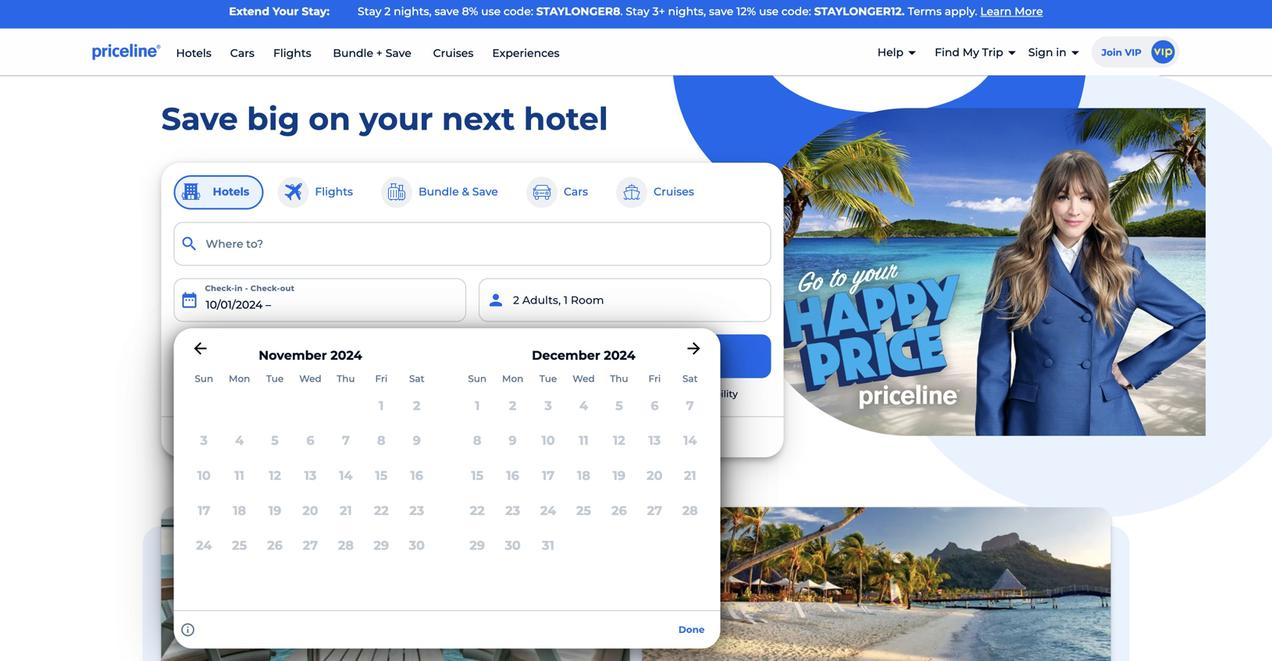 Task type: locate. For each thing, give the bounding box(es) containing it.
2 2024 from the left
[[604, 348, 636, 363]]

book all of your hotels at once and save up to $625 link
[[333, 430, 613, 445]]

your left stay:
[[273, 5, 299, 18]]

2 29 from the left
[[470, 538, 485, 554]]

sign
[[1029, 46, 1054, 59]]

join vip link
[[1092, 36, 1185, 68]]

0 vertical spatial bundle + save
[[330, 47, 415, 60]]

None field
[[174, 222, 772, 266]]

1 up book all of your hotels at once and save up to $625
[[475, 398, 480, 414]]

nights, right the '3+'
[[669, 5, 707, 18]]

find inside find my trip dropdown button
[[935, 46, 960, 59]]

wed up with
[[573, 374, 595, 385]]

1 horizontal spatial 16 button
[[495, 459, 531, 494]]

types of travel tab list
[[174, 176, 772, 210]]

cars button
[[525, 176, 603, 210]]

0 horizontal spatial 25 button
[[222, 529, 257, 564]]

1 8 from the left
[[377, 433, 386, 449]]

0 horizontal spatial 4
[[235, 433, 244, 449]]

2 sat from the left
[[683, 374, 698, 385]]

2 1 button from the left
[[460, 389, 495, 424]]

21
[[684, 468, 697, 484], [340, 503, 352, 519]]

1 29 button from the left
[[364, 529, 399, 564]]

fri up of at the left of page
[[375, 374, 388, 385]]

0 vertical spatial 28
[[683, 503, 698, 519]]

20 for november 2024
[[303, 503, 319, 519]]

0 horizontal spatial hotels
[[176, 47, 212, 60]]

bundle inside 'button'
[[419, 185, 459, 198]]

2 sun from the left
[[468, 374, 487, 385]]

stay up bundle + save link
[[358, 5, 382, 18]]

hotels
[[176, 47, 212, 60], [213, 185, 250, 198]]

15 button down of at the left of page
[[364, 459, 399, 494]]

1 wed from the left
[[300, 374, 322, 385]]

2 horizontal spatial save
[[709, 5, 734, 18]]

your
[[360, 100, 433, 138], [394, 431, 419, 444]]

1 23 from the left
[[410, 503, 424, 519]]

book
[[512, 389, 537, 400], [333, 431, 362, 444]]

1 horizontal spatial 7 button
[[673, 389, 708, 424]]

1 horizontal spatial 8
[[473, 433, 482, 449]]

hotel
[[524, 100, 609, 138], [548, 389, 572, 400]]

0 horizontal spatial 22
[[374, 503, 389, 519]]

7 left the flexibility
[[687, 398, 694, 414]]

wed for december
[[573, 374, 595, 385]]

1 vertical spatial 18
[[233, 503, 246, 519]]

0 horizontal spatial 16 button
[[399, 459, 435, 494]]

22 for november 2024
[[374, 503, 389, 519]]

to
[[572, 431, 584, 444]]

tue for november 2024
[[266, 374, 284, 385]]

your left the hotel
[[607, 349, 637, 364]]

0 horizontal spatial 13
[[304, 468, 317, 484]]

cruises
[[433, 47, 474, 60], [654, 185, 695, 198]]

30 for november 2024
[[409, 538, 425, 554]]

24 button for december
[[531, 494, 566, 529]]

6 button left for on the bottom right
[[637, 389, 673, 424]]

2 23 button from the left
[[495, 494, 531, 529]]

0 horizontal spatial 29
[[374, 538, 389, 554]]

28 button for november 2024
[[328, 529, 364, 564]]

0 horizontal spatial 26 button
[[257, 529, 293, 564]]

1 vertical spatial 24
[[196, 538, 212, 554]]

thu for november 2024
[[337, 374, 355, 385]]

2 15 from the left
[[471, 468, 484, 484]]

16 button down and
[[495, 459, 531, 494]]

9 left hotels on the bottom of the page
[[413, 433, 421, 449]]

28 button
[[673, 494, 708, 529], [328, 529, 364, 564]]

staylonger8
[[537, 5, 621, 18]]

0 horizontal spatial sat
[[409, 374, 425, 385]]

1 horizontal spatial 13
[[649, 433, 661, 449]]

0 vertical spatial 25
[[577, 503, 592, 519]]

7 button
[[673, 389, 708, 424], [328, 424, 364, 459]]

experiences
[[493, 47, 560, 60]]

1 horizontal spatial 2
[[413, 398, 421, 414]]

sun down show september 2024 icon
[[195, 374, 213, 385]]

0 horizontal spatial wed
[[300, 374, 322, 385]]

code: right 12%
[[782, 5, 812, 18]]

2 up book all of your hotels at once and save up to $625
[[413, 398, 421, 414]]

1 horizontal spatial 3 button
[[531, 389, 566, 424]]

13 for november 2024
[[304, 468, 317, 484]]

nights, left the 8%
[[394, 5, 432, 18]]

2 button up hotels on the bottom of the page
[[399, 389, 435, 424]]

1 15 button from the left
[[364, 459, 399, 494]]

2 16 button from the left
[[495, 459, 531, 494]]

0 vertical spatial 26
[[612, 503, 627, 519]]

22 button for december 2024
[[460, 494, 495, 529]]

2 9 button from the left
[[495, 424, 531, 459]]

1 horizontal spatial 16
[[507, 468, 520, 484]]

6 left all
[[307, 433, 315, 449]]

code: up experiences link
[[504, 5, 534, 18]]

1 horizontal spatial 17 button
[[531, 459, 566, 494]]

sun
[[195, 374, 213, 385], [468, 374, 487, 385]]

3 button for november
[[186, 424, 222, 459]]

save
[[386, 47, 412, 60], [161, 100, 238, 138], [473, 185, 498, 198], [259, 350, 286, 363]]

1 fri from the left
[[375, 374, 388, 385]]

2 button up and
[[495, 389, 531, 424]]

1 stay from the left
[[358, 5, 382, 18]]

10 for december
[[542, 433, 555, 449]]

13 for december 2024
[[649, 433, 661, 449]]

13 button
[[637, 424, 673, 459], [293, 459, 328, 494]]

save left 12%
[[709, 5, 734, 18]]

9 button right at
[[495, 424, 531, 459]]

22 down book all of your hotels at once and save up to $625 link
[[470, 503, 485, 519]]

0 horizontal spatial 12 button
[[257, 459, 293, 494]]

find left "my"
[[935, 46, 960, 59]]

1 1 from the left
[[379, 398, 384, 414]]

find for find your hotel
[[575, 349, 604, 364]]

1 horizontal spatial 5 button
[[602, 389, 637, 424]]

1 9 button from the left
[[399, 424, 435, 459]]

1 horizontal spatial 2 button
[[495, 389, 531, 424]]

find up with
[[575, 349, 604, 364]]

1 15 from the left
[[375, 468, 388, 484]]

11 for december
[[579, 433, 589, 449]]

31
[[542, 538, 555, 554]]

fri for november 2024
[[375, 374, 388, 385]]

Where to? field
[[174, 222, 772, 266]]

4 button
[[566, 389, 602, 424], [222, 424, 257, 459]]

2 30 button from the left
[[495, 529, 531, 564]]

7 left all
[[342, 433, 350, 449]]

1 sun from the left
[[195, 374, 213, 385]]

1 30 button from the left
[[399, 529, 435, 564]]

fri for december 2024
[[649, 374, 661, 385]]

1 horizontal spatial 1
[[475, 398, 480, 414]]

1 vertical spatial 19
[[269, 503, 282, 519]]

1 vertical spatial 25
[[232, 538, 247, 554]]

22 for december 2024
[[470, 503, 485, 519]]

flights
[[273, 47, 312, 60], [315, 185, 353, 198]]

15 button for december 2024
[[460, 459, 495, 494]]

11 button
[[566, 424, 602, 459], [222, 459, 257, 494]]

use
[[481, 5, 501, 18], [760, 5, 779, 18]]

9 right the once
[[509, 433, 517, 449]]

0 horizontal spatial 26
[[267, 538, 283, 554]]

27 button
[[637, 494, 673, 529], [293, 529, 328, 564]]

flights link
[[273, 47, 312, 60]]

0 horizontal spatial 20 button
[[293, 494, 328, 529]]

6 button for december 2024
[[637, 389, 673, 424]]

23 button for november 2024
[[399, 494, 435, 529]]

14 button for december 2024
[[673, 424, 708, 459]]

2024 left the hotel
[[604, 348, 636, 363]]

save left the 8%
[[435, 5, 459, 18]]

2 22 from the left
[[470, 503, 485, 519]]

29 for december 2024
[[470, 538, 485, 554]]

1 22 button from the left
[[364, 494, 399, 529]]

4 button for december
[[566, 389, 602, 424]]

2 15 button from the left
[[460, 459, 495, 494]]

18 button
[[566, 459, 602, 494], [222, 494, 257, 529]]

12
[[613, 433, 626, 449], [269, 468, 281, 484]]

add a car
[[314, 351, 363, 362]]

15 button down book all of your hotels at once and save up to $625 link
[[460, 459, 495, 494]]

save inside bundle & save 'button'
[[473, 185, 498, 198]]

20
[[647, 468, 663, 484], [303, 503, 319, 519]]

12 button
[[602, 424, 637, 459], [257, 459, 293, 494]]

0 horizontal spatial 11 button
[[222, 459, 257, 494]]

30 button for november 2024
[[399, 529, 435, 564]]

1 vertical spatial 14
[[339, 468, 353, 484]]

10 button for december 2024
[[531, 424, 566, 459]]

2 button
[[399, 389, 435, 424], [495, 389, 531, 424]]

6
[[651, 398, 659, 414], [307, 433, 315, 449]]

1 vertical spatial hotels
[[213, 185, 250, 198]]

19 button for november 2024
[[257, 494, 293, 529]]

2
[[385, 5, 391, 18], [413, 398, 421, 414], [509, 398, 517, 414]]

15 for december 2024
[[471, 468, 484, 484]]

26
[[612, 503, 627, 519], [267, 538, 283, 554]]

thu
[[337, 374, 355, 385], [610, 374, 629, 385]]

2 fri from the left
[[649, 374, 661, 385]]

cancellation
[[620, 389, 678, 400]]

2024
[[331, 348, 362, 363], [604, 348, 636, 363]]

8 button left and
[[460, 424, 495, 459]]

sat
[[409, 374, 425, 385], [683, 374, 698, 385]]

1 30 from the left
[[409, 538, 425, 554]]

use right the 8%
[[481, 5, 501, 18]]

learn
[[981, 5, 1012, 18]]

12%
[[737, 5, 757, 18]]

+ up save big on your next hotel
[[376, 47, 383, 60]]

bundle right flights link in the top left of the page
[[333, 47, 374, 60]]

16 down and
[[507, 468, 520, 484]]

save left add
[[259, 350, 286, 363]]

0 vertical spatial flights
[[273, 47, 312, 60]]

1 button up book all of your hotels at once and save up to $625
[[460, 389, 495, 424]]

0 horizontal spatial tue
[[266, 374, 284, 385]]

0 horizontal spatial 21 button
[[328, 494, 364, 529]]

1 horizontal spatial 6
[[651, 398, 659, 414]]

0 horizontal spatial 23
[[410, 503, 424, 519]]

3+
[[653, 5, 666, 18]]

31 button
[[531, 529, 566, 564]]

0 horizontal spatial 6
[[307, 433, 315, 449]]

save left up
[[527, 431, 552, 444]]

0 vertical spatial 17
[[542, 468, 555, 484]]

1 horizontal spatial 12
[[613, 433, 626, 449]]

sat up hotels on the bottom of the page
[[409, 374, 425, 385]]

7 button for november 2024
[[328, 424, 364, 459]]

1 horizontal spatial 20
[[647, 468, 663, 484]]

1 vertical spatial your
[[607, 349, 637, 364]]

2 thu from the left
[[610, 374, 629, 385]]

0 horizontal spatial 3 button
[[186, 424, 222, 459]]

30
[[409, 538, 425, 554], [505, 538, 521, 554]]

23 down and
[[506, 503, 521, 519]]

1 16 button from the left
[[399, 459, 435, 494]]

1 horizontal spatial 21
[[684, 468, 697, 484]]

8 for december 2024
[[473, 433, 482, 449]]

1 horizontal spatial sun
[[468, 374, 487, 385]]

1 horizontal spatial 21 button
[[673, 459, 708, 494]]

sat up for on the bottom right
[[683, 374, 698, 385]]

1 horizontal spatial your
[[607, 349, 637, 364]]

16 for december 2024
[[507, 468, 520, 484]]

sign in button
[[1029, 33, 1080, 73]]

0 horizontal spatial 30 button
[[399, 529, 435, 564]]

find your hotel button
[[479, 335, 772, 379]]

12 for december 2024
[[613, 433, 626, 449]]

4 for november
[[235, 433, 244, 449]]

2024 right november
[[331, 348, 362, 363]]

2 29 button from the left
[[460, 529, 495, 564]]

thu up the book a hotel with free cancellation for flexibility
[[610, 374, 629, 385]]

1 horizontal spatial 23 button
[[495, 494, 531, 529]]

0 vertical spatial find
[[935, 46, 960, 59]]

3
[[545, 398, 552, 414], [200, 433, 208, 449]]

2 1 from the left
[[475, 398, 480, 414]]

a for hotel
[[540, 389, 545, 400]]

15 down book all of your hotels at once and save up to $625 link
[[471, 468, 484, 484]]

use right 12%
[[760, 5, 779, 18]]

8 button
[[364, 424, 399, 459], [460, 424, 495, 459]]

0 vertical spatial cruises
[[433, 47, 474, 60]]

1 vertical spatial your
[[394, 431, 419, 444]]

9 button
[[399, 424, 435, 459], [495, 424, 531, 459]]

1 16 from the left
[[411, 468, 424, 484]]

flights button
[[276, 176, 367, 210]]

2 8 from the left
[[473, 433, 482, 449]]

your right on
[[360, 100, 433, 138]]

28 button for december 2024
[[673, 494, 708, 529]]

1 9 from the left
[[413, 433, 421, 449]]

find for find my trip
[[935, 46, 960, 59]]

2 tue from the left
[[540, 374, 557, 385]]

23 button down and
[[495, 494, 531, 529]]

1 vertical spatial book
[[333, 431, 362, 444]]

3 for december 2024
[[545, 398, 552, 414]]

1 2 button from the left
[[399, 389, 435, 424]]

5 button for december 2024
[[602, 389, 637, 424]]

0 horizontal spatial 1
[[379, 398, 384, 414]]

0 vertical spatial 3
[[545, 398, 552, 414]]

1 nights, from the left
[[394, 5, 432, 18]]

19 button for december 2024
[[602, 459, 637, 494]]

1 horizontal spatial 15
[[471, 468, 484, 484]]

free
[[599, 389, 617, 400]]

0 horizontal spatial 19 button
[[257, 494, 293, 529]]

bundle left &
[[419, 185, 459, 198]]

9 button for december 2024
[[495, 424, 531, 459]]

5 for december 2024
[[616, 398, 623, 414]]

2 22 button from the left
[[460, 494, 495, 529]]

sat for november 2024
[[409, 374, 425, 385]]

22 button down book all of your hotels at once and save up to $625 link
[[460, 494, 495, 529]]

1 for november 2024
[[379, 398, 384, 414]]

7 button down "show december 2024" icon
[[673, 389, 708, 424]]

1 horizontal spatial 29
[[470, 538, 485, 554]]

23 button down hotels on the bottom of the page
[[399, 494, 435, 529]]

0 vertical spatial hotels
[[176, 47, 212, 60]]

16 button down hotels on the bottom of the page
[[399, 459, 435, 494]]

2 30 from the left
[[505, 538, 521, 554]]

30 button
[[399, 529, 435, 564], [495, 529, 531, 564]]

2 up and
[[509, 398, 517, 414]]

2 use from the left
[[760, 5, 779, 18]]

23 button
[[399, 494, 435, 529], [495, 494, 531, 529]]

0 horizontal spatial 2 button
[[399, 389, 435, 424]]

0 horizontal spatial 24
[[196, 538, 212, 554]]

hotels inside hotels button
[[213, 185, 250, 198]]

1 8 button from the left
[[364, 424, 399, 459]]

0 vertical spatial 4
[[580, 398, 588, 414]]

1 horizontal spatial 30
[[505, 538, 521, 554]]

mon
[[229, 374, 250, 385], [502, 374, 524, 385]]

1 29 from the left
[[374, 538, 389, 554]]

21 button for november 2024
[[328, 494, 364, 529]]

1 vertical spatial bundle
[[419, 185, 459, 198]]

book up and
[[512, 389, 537, 400]]

a left car
[[340, 351, 345, 362]]

26 for november 2024
[[267, 538, 283, 554]]

1 horizontal spatial wed
[[573, 374, 595, 385]]

thu down the add a car
[[337, 374, 355, 385]]

18 for december
[[578, 468, 591, 484]]

1 button
[[364, 389, 399, 424], [460, 389, 495, 424]]

1 up of at the left of page
[[379, 398, 384, 414]]

22 button down of at the left of page
[[364, 494, 399, 529]]

0 horizontal spatial 22 button
[[364, 494, 399, 529]]

9 button right of at the left of page
[[399, 424, 435, 459]]

a
[[340, 351, 345, 362], [540, 389, 545, 400]]

6 left for on the bottom right
[[651, 398, 659, 414]]

1 button up of at the left of page
[[364, 389, 399, 424]]

19 for november 2024
[[269, 503, 282, 519]]

27 for november 2024
[[303, 538, 318, 554]]

8 for november 2024
[[377, 433, 386, 449]]

14 button
[[673, 424, 708, 459], [328, 459, 364, 494]]

1 horizontal spatial 28
[[683, 503, 698, 519]]

bundle
[[333, 47, 374, 60], [419, 185, 459, 198], [205, 350, 246, 363]]

1 thu from the left
[[337, 374, 355, 385]]

your inside book all of your hotels at once and save up to $625 link
[[394, 431, 419, 444]]

1 mon from the left
[[229, 374, 250, 385]]

0 horizontal spatial bundle + save
[[205, 350, 286, 363]]

tue down december
[[540, 374, 557, 385]]

2 8 button from the left
[[460, 424, 495, 459]]

0 horizontal spatial 12
[[269, 468, 281, 484]]

1 horizontal spatial 27
[[648, 503, 663, 519]]

sun up book all of your hotels at once and save up to $625
[[468, 374, 487, 385]]

2 code: from the left
[[782, 5, 812, 18]]

2 23 from the left
[[506, 503, 521, 519]]

flights down the extend your stay:
[[273, 47, 312, 60]]

next
[[442, 100, 515, 138]]

7 for december 2024
[[687, 398, 694, 414]]

2 horizontal spatial bundle
[[419, 185, 459, 198]]

15
[[375, 468, 388, 484], [471, 468, 484, 484]]

15 down of at the left of page
[[375, 468, 388, 484]]

hotel up cars button
[[524, 100, 609, 138]]

22 down of at the left of page
[[374, 503, 389, 519]]

stay right .
[[626, 5, 650, 18]]

2 up bundle + save link
[[385, 5, 391, 18]]

19 button
[[602, 459, 637, 494], [257, 494, 293, 529]]

1 horizontal spatial sat
[[683, 374, 698, 385]]

save left cruises link
[[386, 47, 412, 60]]

1 horizontal spatial 25 button
[[566, 494, 602, 529]]

7 button left all
[[328, 424, 364, 459]]

hotel
[[641, 349, 676, 364]]

your inside button
[[607, 349, 637, 364]]

traveler selection text field
[[479, 279, 772, 322]]

1 horizontal spatial book
[[512, 389, 537, 400]]

1 tue from the left
[[266, 374, 284, 385]]

19
[[613, 468, 626, 484], [269, 503, 282, 519]]

0 horizontal spatial 5 button
[[257, 424, 293, 459]]

tue down november
[[266, 374, 284, 385]]

2 9 from the left
[[509, 433, 517, 449]]

8 right all
[[377, 433, 386, 449]]

vip badge icon image
[[1152, 40, 1176, 64]]

1 23 button from the left
[[399, 494, 435, 529]]

23
[[410, 503, 424, 519], [506, 503, 521, 519]]

hotel left with
[[548, 389, 572, 400]]

14 for november 2024
[[339, 468, 353, 484]]

fri up cancellation
[[649, 374, 661, 385]]

1 horizontal spatial cruises
[[654, 185, 695, 198]]

1
[[379, 398, 384, 414], [475, 398, 480, 414]]

23 down hotels on the bottom of the page
[[410, 503, 424, 519]]

1 vertical spatial 11
[[235, 468, 245, 484]]

24 button
[[531, 494, 566, 529], [186, 529, 222, 564]]

17 button
[[531, 459, 566, 494], [186, 494, 222, 529]]

11 button for november
[[222, 459, 257, 494]]

1 sat from the left
[[409, 374, 425, 385]]

0 horizontal spatial 7
[[342, 433, 350, 449]]

7 button for december 2024
[[673, 389, 708, 424]]

9 for december 2024
[[509, 433, 517, 449]]

0 horizontal spatial 8 button
[[364, 424, 399, 459]]

11
[[579, 433, 589, 449], [235, 468, 245, 484]]

1 horizontal spatial 14
[[684, 433, 697, 449]]

2 mon from the left
[[502, 374, 524, 385]]

wed down "november 2024"
[[300, 374, 322, 385]]

+ left november
[[249, 350, 256, 363]]

1 horizontal spatial 10 button
[[531, 424, 566, 459]]

22
[[374, 503, 389, 519], [470, 503, 485, 519]]

1 horizontal spatial 17
[[542, 468, 555, 484]]

your right of at the left of page
[[394, 431, 419, 444]]

29 button for december 2024
[[460, 529, 495, 564]]

14
[[684, 433, 697, 449], [339, 468, 353, 484]]

17 for december
[[542, 468, 555, 484]]

1 vertical spatial 4
[[235, 433, 244, 449]]

1 2024 from the left
[[331, 348, 362, 363]]

1 horizontal spatial stay
[[626, 5, 650, 18]]

flights down on
[[315, 185, 353, 198]]

my
[[963, 46, 980, 59]]

2 2 button from the left
[[495, 389, 531, 424]]

1 vertical spatial 26
[[267, 538, 283, 554]]

save right &
[[473, 185, 498, 198]]

13 button for december 2024
[[637, 424, 673, 459]]

8 right at
[[473, 433, 482, 449]]

mon for december
[[502, 374, 524, 385]]

27 button for december 2024
[[637, 494, 673, 529]]

27
[[648, 503, 663, 519], [303, 538, 318, 554]]

17 button for december 2024
[[531, 459, 566, 494]]

2 vertical spatial bundle
[[205, 350, 246, 363]]

15 for november 2024
[[375, 468, 388, 484]]

9
[[413, 433, 421, 449], [509, 433, 517, 449]]

1 22 from the left
[[374, 503, 389, 519]]

1 1 button from the left
[[364, 389, 399, 424]]

1 button for november 2024
[[364, 389, 399, 424]]

0 horizontal spatial 23 button
[[399, 494, 435, 529]]

0 horizontal spatial 9
[[413, 433, 421, 449]]

find inside the find your hotel button
[[575, 349, 604, 364]]

up
[[555, 431, 570, 444]]

bundle left november
[[205, 350, 246, 363]]

1 vertical spatial 3
[[200, 433, 208, 449]]

fri
[[375, 374, 388, 385], [649, 374, 661, 385]]

2 16 from the left
[[507, 468, 520, 484]]

26 button
[[602, 494, 637, 529], [257, 529, 293, 564]]

0 horizontal spatial 27 button
[[293, 529, 328, 564]]

2 wed from the left
[[573, 374, 595, 385]]

1 vertical spatial 5
[[271, 433, 279, 449]]

0 horizontal spatial nights,
[[394, 5, 432, 18]]

a left with
[[540, 389, 545, 400]]

6 button left all
[[293, 424, 328, 459]]

16 down hotels on the bottom of the page
[[411, 468, 424, 484]]

1 horizontal spatial 20 button
[[637, 459, 673, 494]]

3 button for december
[[531, 389, 566, 424]]

1 horizontal spatial nights,
[[669, 5, 707, 18]]

18
[[578, 468, 591, 484], [233, 503, 246, 519]]

book left all
[[333, 431, 362, 444]]

8 button left hotels on the bottom of the page
[[364, 424, 399, 459]]

25 button for december
[[566, 494, 602, 529]]

show september 2024 image
[[191, 340, 210, 358]]



Task type: describe. For each thing, give the bounding box(es) containing it.
at
[[459, 431, 470, 444]]

find my trip button
[[935, 33, 1017, 73]]

a for car
[[340, 351, 345, 362]]

cruises inside button
[[654, 185, 695, 198]]

24 for november 2024
[[196, 538, 212, 554]]

11 button for december
[[566, 424, 602, 459]]

of
[[380, 431, 391, 444]]

22 button for november 2024
[[364, 494, 399, 529]]

9 for november 2024
[[413, 433, 421, 449]]

for
[[680, 389, 693, 400]]

flexibility
[[696, 389, 738, 400]]

0 vertical spatial hotel
[[524, 100, 609, 138]]

december 2024
[[532, 348, 636, 363]]

14 for december 2024
[[684, 433, 697, 449]]

20 button for december 2024
[[637, 459, 673, 494]]

18 for november
[[233, 503, 246, 519]]

Check-in - Check-out field
[[174, 279, 467, 322]]

help
[[878, 46, 904, 59]]

0 horizontal spatial save
[[435, 5, 459, 18]]

add
[[317, 351, 337, 362]]

vip
[[1126, 47, 1142, 58]]

1 horizontal spatial save
[[527, 431, 552, 444]]

cruises link
[[433, 47, 474, 60]]

your for extend
[[273, 5, 299, 18]]

2 for december 2024
[[509, 398, 517, 414]]

save big on your next hotel
[[161, 100, 609, 138]]

5 button for november 2024
[[257, 424, 293, 459]]

25 button for november
[[222, 529, 257, 564]]

16 button for december 2024
[[495, 459, 531, 494]]

$625
[[587, 431, 613, 444]]

extend your stay:
[[229, 5, 330, 18]]

car
[[348, 351, 363, 362]]

cars link
[[230, 47, 255, 60]]

all
[[365, 431, 377, 444]]

21 for november 2024
[[340, 503, 352, 519]]

your for hotels
[[394, 431, 419, 444]]

experiences link
[[493, 47, 560, 60]]

join vip
[[1102, 47, 1142, 58]]

14 button for november 2024
[[328, 459, 364, 494]]

28 for december 2024
[[683, 503, 698, 519]]

0 horizontal spatial 2
[[385, 5, 391, 18]]

.
[[621, 5, 623, 18]]

26 for december 2024
[[612, 503, 627, 519]]

hotels
[[422, 431, 456, 444]]

show december 2024 image
[[685, 340, 704, 358]]

1 horizontal spatial bundle + save
[[330, 47, 415, 60]]

hotels button
[[174, 176, 264, 210]]

cars inside button
[[564, 185, 588, 198]]

and
[[503, 431, 524, 444]]

6 for december 2024
[[651, 398, 659, 414]]

30 button for december 2024
[[495, 529, 531, 564]]

tue for december 2024
[[540, 374, 557, 385]]

29 button for november 2024
[[364, 529, 399, 564]]

priceline.com home image
[[93, 43, 161, 61]]

21 for december 2024
[[684, 468, 697, 484]]

12 for november 2024
[[269, 468, 281, 484]]

book for book all of your hotels at once and save up to $625
[[333, 431, 362, 444]]

thu for december 2024
[[610, 374, 629, 385]]

27 for december 2024
[[648, 503, 663, 519]]

apply.
[[945, 5, 978, 18]]

find my trip
[[935, 46, 1004, 59]]

27 button for november 2024
[[293, 529, 328, 564]]

bundle + save link
[[330, 47, 415, 60]]

bundle & save button
[[380, 176, 513, 210]]

extend
[[229, 5, 270, 18]]

0 horizontal spatial cars
[[230, 47, 255, 60]]

1 horizontal spatial bundle
[[333, 47, 374, 60]]

book a hotel with free cancellation for flexibility
[[512, 389, 738, 400]]

17 for november
[[198, 503, 210, 519]]

0 horizontal spatial +
[[249, 350, 256, 363]]

done
[[679, 625, 705, 636]]

2024 for december 2024
[[604, 348, 636, 363]]

wed for november
[[300, 374, 322, 385]]

30 for december 2024
[[505, 538, 521, 554]]

4 for december
[[580, 398, 588, 414]]

&
[[462, 185, 470, 198]]

more
[[1015, 5, 1044, 18]]

1 vertical spatial hotel
[[548, 389, 572, 400]]

book all of your hotels at once and save up to $625
[[333, 431, 613, 444]]

1 for december 2024
[[475, 398, 480, 414]]

6 for november 2024
[[307, 433, 315, 449]]

hotels link
[[176, 47, 212, 60]]

20 button for november 2024
[[293, 494, 328, 529]]

4 button for november
[[222, 424, 257, 459]]

17 button for november 2024
[[186, 494, 222, 529]]

11 for november
[[235, 468, 245, 484]]

10 button for november 2024
[[186, 459, 222, 494]]

26 button for december 2024
[[602, 494, 637, 529]]

bundle & save
[[419, 185, 498, 198]]

big
[[247, 100, 300, 138]]

with
[[575, 389, 596, 400]]

19 for december 2024
[[613, 468, 626, 484]]

mon for november
[[229, 374, 250, 385]]

2 nights, from the left
[[669, 5, 707, 18]]

sign in
[[1029, 46, 1067, 59]]

stay 2 nights, save 8% use code: staylonger8 . stay 3+ nights, save 12% use code: staylonger12. terms apply. learn more
[[358, 5, 1044, 18]]

13 button for november 2024
[[293, 459, 328, 494]]

november 2024
[[259, 348, 362, 363]]

your for next
[[360, 100, 433, 138]]

stay:
[[302, 5, 330, 18]]

20 for december 2024
[[647, 468, 663, 484]]

help button
[[878, 33, 917, 73]]

on
[[309, 100, 351, 138]]

18 button for december
[[566, 459, 602, 494]]

8 button for november 2024
[[364, 424, 399, 459]]

2 stay from the left
[[626, 5, 650, 18]]

join
[[1102, 47, 1123, 58]]

flights inside button
[[315, 185, 353, 198]]

29 for november 2024
[[374, 538, 389, 554]]

12 button for november 2024
[[257, 459, 293, 494]]

8%
[[462, 5, 479, 18]]

23 for november 2024
[[410, 503, 424, 519]]

book for book a hotel with free cancellation for flexibility
[[512, 389, 537, 400]]

23 for december 2024
[[506, 503, 521, 519]]

december
[[532, 348, 601, 363]]

in
[[1057, 46, 1067, 59]]

1 use from the left
[[481, 5, 501, 18]]

sun for december
[[468, 374, 487, 385]]

done button
[[670, 618, 715, 643]]

3 for november 2024
[[200, 433, 208, 449]]

cruises button
[[615, 176, 709, 210]]

terms
[[908, 5, 942, 18]]

23 button for december 2024
[[495, 494, 531, 529]]

7 for november 2024
[[342, 433, 350, 449]]

1 code: from the left
[[504, 5, 534, 18]]

2 button for november 2024
[[399, 389, 435, 424]]

25 for december
[[577, 503, 592, 519]]

0 vertical spatial +
[[376, 47, 383, 60]]

28 for november 2024
[[338, 538, 354, 554]]

once
[[473, 431, 500, 444]]

save down hotels link
[[161, 100, 238, 138]]

2 for november 2024
[[413, 398, 421, 414]]

18 button for november
[[222, 494, 257, 529]]

9 button for november 2024
[[399, 424, 435, 459]]

find your hotel
[[575, 349, 676, 364]]

6 button for november 2024
[[293, 424, 328, 459]]

trip
[[983, 46, 1004, 59]]

sat for december 2024
[[683, 374, 698, 385]]

staylonger12.
[[815, 5, 905, 18]]

sun for november
[[195, 374, 213, 385]]

0 horizontal spatial cruises
[[433, 47, 474, 60]]

november
[[259, 348, 327, 363]]



Task type: vqa. For each thing, say whether or not it's contained in the screenshot.
second 29
yes



